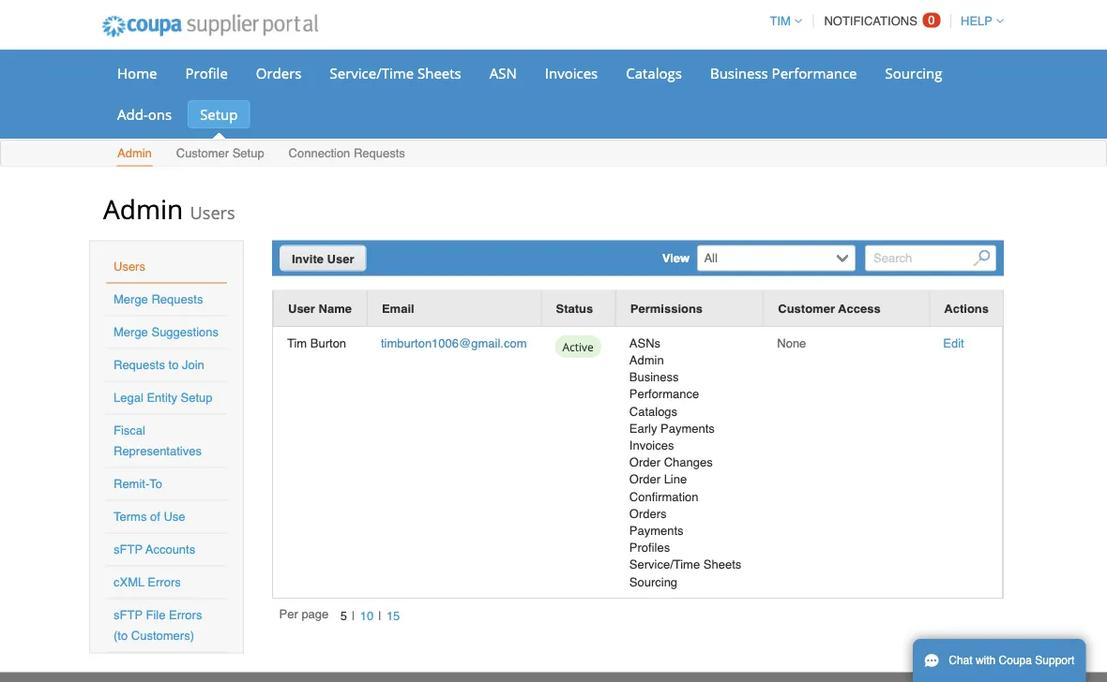 Task type: describe. For each thing, give the bounding box(es) containing it.
cxml errors
[[114, 576, 181, 590]]

status button
[[556, 299, 593, 319]]

add-
[[117, 105, 148, 124]]

invoices link
[[533, 59, 610, 87]]

email button
[[382, 299, 414, 319]]

active button
[[555, 335, 601, 364]]

remit-to
[[114, 478, 162, 492]]

name
[[319, 302, 352, 316]]

business performance
[[710, 63, 857, 83]]

email
[[382, 302, 414, 316]]

notifications 0
[[824, 13, 935, 28]]

sftp file errors (to customers)
[[114, 609, 202, 644]]

customer setup link
[[175, 142, 265, 167]]

admin users
[[103, 191, 235, 227]]

page
[[302, 608, 329, 622]]

use
[[164, 510, 185, 524]]

sourcing link
[[873, 59, 955, 87]]

customer access button
[[778, 299, 881, 319]]

notifications
[[824, 14, 917, 28]]

user inside invite user "link"
[[327, 252, 354, 266]]

early
[[629, 422, 657, 436]]

cxml
[[114, 576, 144, 590]]

of
[[150, 510, 160, 524]]

none
[[777, 336, 806, 350]]

1 vertical spatial payments
[[629, 524, 684, 538]]

0 horizontal spatial service/time
[[330, 63, 414, 83]]

sftp accounts link
[[114, 543, 195, 557]]

changes
[[664, 456, 713, 470]]

1 | from the left
[[352, 610, 355, 624]]

connection
[[289, 146, 350, 160]]

representatives
[[114, 445, 202, 459]]

1 horizontal spatial performance
[[772, 63, 857, 83]]

accounts
[[145, 543, 195, 557]]

fiscal representatives link
[[114, 424, 202, 459]]

actions
[[944, 301, 989, 316]]

15 button
[[382, 607, 405, 626]]

access
[[838, 302, 881, 316]]

connection requests link
[[288, 142, 406, 167]]

setup link
[[188, 100, 250, 129]]

user name
[[288, 302, 352, 316]]

2 | from the left
[[378, 610, 382, 624]]

add-ons
[[117, 105, 172, 124]]

0
[[928, 13, 935, 27]]

fiscal representatives
[[114, 424, 202, 459]]

users link
[[114, 260, 145, 274]]

merge for merge requests
[[114, 293, 148, 307]]

admin link
[[116, 142, 153, 167]]

timburton1006@gmail.com link
[[381, 336, 527, 350]]

1 vertical spatial setup
[[232, 146, 264, 160]]

invoices inside asns admin business performance catalogs early payments invoices order changes order line confirmation orders payments profiles service/time sheets sourcing
[[629, 439, 674, 453]]

burton
[[310, 336, 346, 350]]

to
[[149, 478, 162, 492]]

admin inside asns admin business performance catalogs early payments invoices order changes order line confirmation orders payments profiles service/time sheets sourcing
[[629, 353, 664, 367]]

sftp for sftp accounts
[[114, 543, 143, 557]]

help
[[961, 14, 993, 28]]

merge requests link
[[114, 293, 203, 307]]

0 vertical spatial payments
[[660, 422, 715, 436]]

customer for customer access
[[778, 302, 835, 316]]

home link
[[105, 59, 169, 87]]

customer setup
[[176, 146, 264, 160]]

merge suggestions link
[[114, 326, 219, 340]]

search image
[[973, 250, 990, 267]]

fiscal
[[114, 424, 145, 438]]

1 vertical spatial users
[[114, 260, 145, 274]]

invite
[[292, 252, 324, 266]]

chat with coupa support
[[949, 655, 1075, 668]]

0 vertical spatial business
[[710, 63, 768, 83]]

profiles
[[629, 541, 670, 555]]

tim link
[[761, 14, 802, 28]]

requests to join
[[114, 358, 204, 372]]

per
[[279, 608, 298, 622]]

requests for connection requests
[[354, 146, 405, 160]]

coupa
[[999, 655, 1032, 668]]

remit-to link
[[114, 478, 162, 492]]

business inside asns admin business performance catalogs early payments invoices order changes order line confirmation orders payments profiles service/time sheets sourcing
[[629, 370, 679, 385]]

active
[[562, 339, 594, 355]]

customer access
[[778, 302, 881, 316]]

per page
[[279, 608, 329, 622]]

terms
[[114, 510, 147, 524]]

catalogs inside asns admin business performance catalogs early payments invoices order changes order line confirmation orders payments profiles service/time sheets sourcing
[[629, 405, 677, 419]]

user name button
[[288, 299, 352, 319]]

View text field
[[699, 246, 832, 271]]

add-ons link
[[105, 100, 184, 129]]

permissions
[[630, 302, 703, 316]]

5 | 10 | 15
[[340, 609, 400, 624]]

entity
[[147, 391, 177, 405]]

edit
[[943, 336, 964, 350]]

0 vertical spatial setup
[[200, 105, 238, 124]]

users inside admin users
[[190, 201, 235, 224]]

catalogs inside catalogs link
[[626, 63, 682, 83]]

support
[[1035, 655, 1075, 668]]

sftp file errors (to customers) link
[[114, 609, 202, 644]]

confirmation
[[629, 490, 698, 504]]



Task type: locate. For each thing, give the bounding box(es) containing it.
0 vertical spatial user
[[327, 252, 354, 266]]

users
[[190, 201, 235, 224], [114, 260, 145, 274]]

customer for customer setup
[[176, 146, 229, 160]]

catalogs link
[[614, 59, 694, 87]]

1 vertical spatial requests
[[151, 293, 203, 307]]

2 vertical spatial admin
[[629, 353, 664, 367]]

0 vertical spatial performance
[[772, 63, 857, 83]]

2 order from the top
[[629, 473, 660, 487]]

business down tim link in the top of the page
[[710, 63, 768, 83]]

payments up the profiles at the right bottom of the page
[[629, 524, 684, 538]]

tim
[[770, 14, 791, 28], [287, 336, 307, 350]]

1 vertical spatial customer
[[778, 302, 835, 316]]

1 horizontal spatial service/time
[[629, 558, 700, 572]]

1 vertical spatial business
[[629, 370, 679, 385]]

user inside user name button
[[288, 302, 315, 316]]

coupa supplier portal image
[[89, 3, 331, 50]]

profile link
[[173, 59, 240, 87]]

customer inside customer setup link
[[176, 146, 229, 160]]

0 horizontal spatial orders
[[256, 63, 302, 83]]

0 vertical spatial admin
[[117, 146, 152, 160]]

errors
[[148, 576, 181, 590], [169, 609, 202, 623]]

5
[[340, 609, 347, 623]]

legal
[[114, 391, 143, 405]]

1 vertical spatial sourcing
[[629, 575, 677, 589]]

0 horizontal spatial navigation
[[279, 607, 405, 627]]

status
[[556, 302, 593, 316]]

customer inside customer access button
[[778, 302, 835, 316]]

catalogs up early at right bottom
[[629, 405, 677, 419]]

requests up suggestions
[[151, 293, 203, 307]]

requests right the connection
[[354, 146, 405, 160]]

1 vertical spatial navigation
[[279, 607, 405, 627]]

0 horizontal spatial performance
[[629, 388, 699, 402]]

1 horizontal spatial tim
[[770, 14, 791, 28]]

profile
[[185, 63, 228, 83]]

terms of use
[[114, 510, 185, 524]]

service/time
[[330, 63, 414, 83], [629, 558, 700, 572]]

tim up business performance
[[770, 14, 791, 28]]

navigation containing notifications 0
[[761, 3, 1004, 39]]

0 vertical spatial sftp
[[114, 543, 143, 557]]

0 vertical spatial sourcing
[[885, 63, 942, 83]]

admin down "asns"
[[629, 353, 664, 367]]

0 vertical spatial sheets
[[417, 63, 461, 83]]

invite user link
[[280, 245, 366, 272]]

1 vertical spatial sheets
[[703, 558, 741, 572]]

15
[[386, 609, 400, 623]]

asns
[[629, 336, 660, 350]]

0 vertical spatial merge
[[114, 293, 148, 307]]

sourcing
[[885, 63, 942, 83], [629, 575, 677, 589]]

2 vertical spatial requests
[[114, 358, 165, 372]]

1 vertical spatial invoices
[[629, 439, 674, 453]]

1 vertical spatial sftp
[[114, 609, 143, 623]]

navigation containing per page
[[279, 607, 405, 627]]

0 vertical spatial service/time
[[330, 63, 414, 83]]

1 vertical spatial errors
[[169, 609, 202, 623]]

admin down admin link
[[103, 191, 183, 227]]

2 sftp from the top
[[114, 609, 143, 623]]

0 vertical spatial errors
[[148, 576, 181, 590]]

1 vertical spatial performance
[[629, 388, 699, 402]]

1 vertical spatial order
[[629, 473, 660, 487]]

0 vertical spatial navigation
[[761, 3, 1004, 39]]

performance inside asns admin business performance catalogs early payments invoices order changes order line confirmation orders payments profiles service/time sheets sourcing
[[629, 388, 699, 402]]

0 horizontal spatial tim
[[287, 336, 307, 350]]

1 merge from the top
[[114, 293, 148, 307]]

business
[[710, 63, 768, 83], [629, 370, 679, 385]]

service/time sheets
[[330, 63, 461, 83]]

merge down users link
[[114, 293, 148, 307]]

1 order from the top
[[629, 456, 660, 470]]

0 horizontal spatial users
[[114, 260, 145, 274]]

service/time down the profiles at the right bottom of the page
[[629, 558, 700, 572]]

users down customer setup link
[[190, 201, 235, 224]]

remit-
[[114, 478, 149, 492]]

sftp up cxml at the bottom
[[114, 543, 143, 557]]

setup
[[200, 105, 238, 124], [232, 146, 264, 160], [181, 391, 213, 405]]

help link
[[952, 14, 1004, 28]]

1 sftp from the top
[[114, 543, 143, 557]]

merge down merge requests link
[[114, 326, 148, 340]]

0 horizontal spatial |
[[352, 610, 355, 624]]

view
[[662, 251, 690, 265]]

tim for tim burton
[[287, 336, 307, 350]]

customer up the none at right
[[778, 302, 835, 316]]

0 vertical spatial orders
[[256, 63, 302, 83]]

invoices down early at right bottom
[[629, 439, 674, 453]]

admin for admin users
[[103, 191, 183, 227]]

customer down setup link
[[176, 146, 229, 160]]

sourcing down the profiles at the right bottom of the page
[[629, 575, 677, 589]]

sftp inside sftp file errors (to customers)
[[114, 609, 143, 623]]

terms of use link
[[114, 510, 185, 524]]

performance down tim link in the top of the page
[[772, 63, 857, 83]]

tim for tim
[[770, 14, 791, 28]]

requests to join link
[[114, 358, 204, 372]]

setup down join
[[181, 391, 213, 405]]

1 horizontal spatial users
[[190, 201, 235, 224]]

catalogs
[[626, 63, 682, 83], [629, 405, 677, 419]]

0 vertical spatial catalogs
[[626, 63, 682, 83]]

ons
[[148, 105, 172, 124]]

0 vertical spatial customer
[[176, 146, 229, 160]]

invoices right asn
[[545, 63, 598, 83]]

admin down add-
[[117, 146, 152, 160]]

legal entity setup link
[[114, 391, 213, 405]]

1 horizontal spatial user
[[327, 252, 354, 266]]

0 horizontal spatial customer
[[176, 146, 229, 160]]

merge requests
[[114, 293, 203, 307]]

sftp for sftp file errors (to customers)
[[114, 609, 143, 623]]

| left 15 at the bottom left of the page
[[378, 610, 382, 624]]

1 vertical spatial admin
[[103, 191, 183, 227]]

sheets
[[417, 63, 461, 83], [703, 558, 741, 572]]

sourcing down 0
[[885, 63, 942, 83]]

asn
[[489, 63, 517, 83]]

service/time inside asns admin business performance catalogs early payments invoices order changes order line confirmation orders payments profiles service/time sheets sourcing
[[629, 558, 700, 572]]

1 horizontal spatial sheets
[[703, 558, 741, 572]]

payments up changes
[[660, 422, 715, 436]]

2 merge from the top
[[114, 326, 148, 340]]

with
[[976, 655, 996, 668]]

user right invite
[[327, 252, 354, 266]]

0 vertical spatial invoices
[[545, 63, 598, 83]]

service/time up connection requests
[[330, 63, 414, 83]]

0 horizontal spatial user
[[288, 302, 315, 316]]

setup up customer setup
[[200, 105, 238, 124]]

1 horizontal spatial business
[[710, 63, 768, 83]]

orders down the 'confirmation' on the right of the page
[[629, 507, 667, 521]]

catalogs right invoices link
[[626, 63, 682, 83]]

chat with coupa support button
[[913, 640, 1086, 683]]

0 horizontal spatial sourcing
[[629, 575, 677, 589]]

orders link
[[244, 59, 314, 87]]

users up merge requests link
[[114, 260, 145, 274]]

merge
[[114, 293, 148, 307], [114, 326, 148, 340]]

errors down accounts
[[148, 576, 181, 590]]

timburton1006@gmail.com
[[381, 336, 527, 350]]

requests left the to
[[114, 358, 165, 372]]

navigation
[[761, 3, 1004, 39], [279, 607, 405, 627]]

service/time sheets link
[[318, 59, 474, 87]]

0 vertical spatial requests
[[354, 146, 405, 160]]

suggestions
[[151, 326, 219, 340]]

edit link
[[943, 336, 964, 350]]

legal entity setup
[[114, 391, 213, 405]]

10 button
[[355, 607, 378, 626]]

requests
[[354, 146, 405, 160], [151, 293, 203, 307], [114, 358, 165, 372]]

order down early at right bottom
[[629, 456, 660, 470]]

home
[[117, 63, 157, 83]]

business down "asns"
[[629, 370, 679, 385]]

cxml errors link
[[114, 576, 181, 590]]

asns admin business performance catalogs early payments invoices order changes order line confirmation orders payments profiles service/time sheets sourcing
[[629, 336, 741, 589]]

setup down setup link
[[232, 146, 264, 160]]

1 vertical spatial tim
[[287, 336, 307, 350]]

payments
[[660, 422, 715, 436], [629, 524, 684, 538]]

1 horizontal spatial invoices
[[629, 439, 674, 453]]

1 horizontal spatial orders
[[629, 507, 667, 521]]

0 vertical spatial tim
[[770, 14, 791, 28]]

sftp up (to
[[114, 609, 143, 623]]

errors inside sftp file errors (to customers)
[[169, 609, 202, 623]]

orders inside asns admin business performance catalogs early payments invoices order changes order line confirmation orders payments profiles service/time sheets sourcing
[[629, 507, 667, 521]]

1 vertical spatial merge
[[114, 326, 148, 340]]

permissions button
[[630, 299, 703, 319]]

merge for merge suggestions
[[114, 326, 148, 340]]

asn link
[[477, 59, 529, 87]]

business performance link
[[698, 59, 869, 87]]

errors right 'file'
[[169, 609, 202, 623]]

0 vertical spatial users
[[190, 201, 235, 224]]

line
[[664, 473, 687, 487]]

0 horizontal spatial invoices
[[545, 63, 598, 83]]

sheets inside asns admin business performance catalogs early payments invoices order changes order line confirmation orders payments profiles service/time sheets sourcing
[[703, 558, 741, 572]]

requests for merge requests
[[151, 293, 203, 307]]

sftp accounts
[[114, 543, 195, 557]]

0 vertical spatial order
[[629, 456, 660, 470]]

1 vertical spatial orders
[[629, 507, 667, 521]]

connection requests
[[289, 146, 405, 160]]

0 horizontal spatial sheets
[[417, 63, 461, 83]]

sftp
[[114, 543, 143, 557], [114, 609, 143, 623]]

admin for admin
[[117, 146, 152, 160]]

1 horizontal spatial sourcing
[[885, 63, 942, 83]]

1 vertical spatial user
[[288, 302, 315, 316]]

tim burton
[[287, 336, 346, 350]]

file
[[146, 609, 165, 623]]

(to
[[114, 630, 128, 644]]

10
[[360, 609, 374, 623]]

0 horizontal spatial business
[[629, 370, 679, 385]]

sourcing inside asns admin business performance catalogs early payments invoices order changes order line confirmation orders payments profiles service/time sheets sourcing
[[629, 575, 677, 589]]

1 horizontal spatial |
[[378, 610, 382, 624]]

1 horizontal spatial customer
[[778, 302, 835, 316]]

order up the 'confirmation' on the right of the page
[[629, 473, 660, 487]]

user left name
[[288, 302, 315, 316]]

1 vertical spatial catalogs
[[629, 405, 677, 419]]

1 vertical spatial service/time
[[629, 558, 700, 572]]

| right 5
[[352, 610, 355, 624]]

Search text field
[[865, 245, 996, 272]]

performance up early at right bottom
[[629, 388, 699, 402]]

orders right profile
[[256, 63, 302, 83]]

tim left burton
[[287, 336, 307, 350]]

to
[[168, 358, 179, 372]]

2 vertical spatial setup
[[181, 391, 213, 405]]

1 horizontal spatial navigation
[[761, 3, 1004, 39]]



Task type: vqa. For each thing, say whether or not it's contained in the screenshot.
Customer Access Customer
yes



